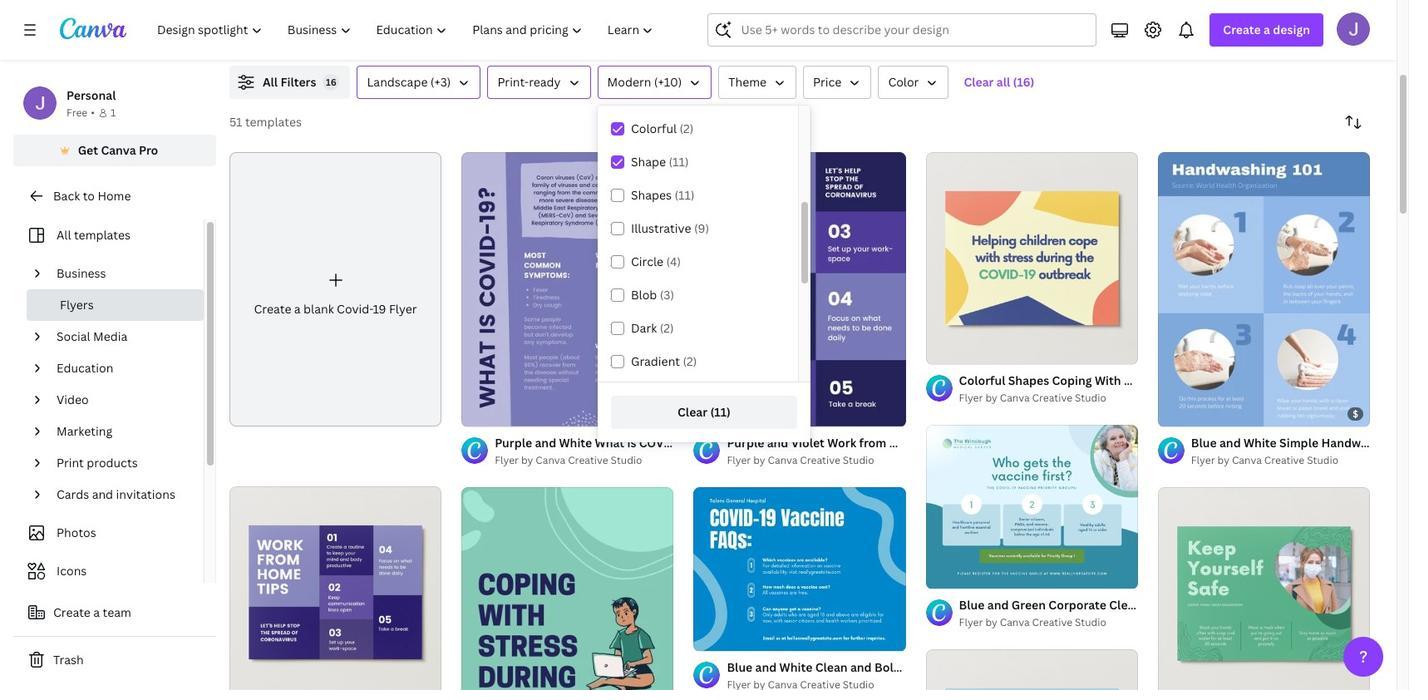 Task type: vqa. For each thing, say whether or not it's contained in the screenshot.
Side Panel tab list
no



Task type: locate. For each thing, give the bounding box(es) containing it.
covid-19 flyers templates image
[[1015, 0, 1370, 46]]

1 vertical spatial 1
[[937, 344, 942, 357]]

templates right 51
[[245, 114, 302, 130]]

shapes down shape at the top left of the page
[[631, 187, 672, 203]]

white inside purple and white what is covid flyer flyer by canva creative studio
[[559, 435, 592, 451]]

shapes left 'coping'
[[1008, 373, 1049, 388]]

0 vertical spatial colorful
[[631, 121, 677, 136]]

1
[[110, 106, 116, 120], [937, 344, 942, 357]]

blank
[[303, 301, 334, 317]]

coping
[[1052, 373, 1092, 388]]

gradient (2)
[[631, 353, 697, 369]]

shape (11)
[[631, 154, 689, 170]]

studio
[[1075, 391, 1106, 405], [611, 453, 642, 468], [843, 453, 874, 468], [1307, 453, 1339, 468], [1075, 615, 1106, 629]]

1 purple from the left
[[495, 435, 532, 451]]

jacob simon image
[[1337, 12, 1370, 46]]

studio down 'is'
[[611, 453, 642, 468]]

white inside blue and white simple handwashing 10 flyer by canva creative studio
[[1244, 435, 1277, 451]]

flyer by canva creative studio link down 'coping'
[[959, 390, 1138, 407]]

19
[[373, 301, 386, 317]]

2 white from the left
[[1244, 435, 1277, 451]]

0 horizontal spatial clear
[[678, 404, 708, 420]]

all left filters
[[263, 74, 278, 90]]

print-
[[497, 74, 529, 90]]

create left blank on the top left of page
[[254, 301, 291, 317]]

by inside purple and violet work from home covid flyer flyer by canva creative studio
[[753, 453, 765, 468]]

blue and white clean and bold vaccine information general health flyer image
[[694, 487, 906, 651]]

modern (+10)
[[607, 74, 682, 90]]

create
[[1223, 22, 1261, 37], [254, 301, 291, 317], [53, 604, 91, 620]]

Sort by button
[[1337, 106, 1370, 139]]

and
[[535, 435, 556, 451], [767, 435, 788, 451], [1220, 435, 1241, 451], [92, 486, 113, 502]]

flyer by canva creative studio link down the what
[[495, 453, 674, 469]]

flyer by canva creative studio link for work
[[727, 453, 906, 469]]

(2) for dark (2)
[[660, 320, 674, 336]]

3
[[956, 344, 961, 357]]

a
[[1264, 22, 1270, 37], [294, 301, 301, 317], [93, 604, 100, 620]]

templates inside all templates link
[[74, 227, 130, 243]]

flyer by canva creative studio link down violet
[[727, 453, 906, 469]]

0 horizontal spatial create
[[53, 604, 91, 620]]

1 horizontal spatial create
[[254, 301, 291, 317]]

1 left of
[[937, 344, 942, 357]]

create a blank covid-19 flyer
[[254, 301, 417, 317]]

templates down the back to home
[[74, 227, 130, 243]]

(11)
[[669, 154, 689, 170], [675, 187, 695, 203], [710, 404, 731, 420]]

and left the what
[[535, 435, 556, 451]]

1 horizontal spatial a
[[294, 301, 301, 317]]

stress
[[1124, 373, 1159, 388]]

flyer inside blue and white simple handwashing 10 flyer by canva creative studio
[[1191, 453, 1215, 468]]

clear down the gradient (2)
[[678, 404, 708, 420]]

covid inside "colorful shapes coping with stress landscape covid flyer flyer by canva creative studio"
[[1226, 373, 1263, 388]]

free
[[67, 106, 87, 120]]

1 horizontal spatial home
[[889, 435, 923, 451]]

clear (11)
[[678, 404, 731, 420]]

flyer by canva creative studio link down simple
[[1191, 453, 1370, 469]]

1 vertical spatial templates
[[74, 227, 130, 243]]

0 horizontal spatial all
[[57, 227, 71, 243]]

ready
[[529, 74, 561, 90]]

2 vertical spatial (2)
[[683, 353, 697, 369]]

1 vertical spatial all
[[57, 227, 71, 243]]

back
[[53, 188, 80, 204]]

51
[[229, 114, 242, 130]]

creative up the purple and turquoise illustrative handwashing landscape covid flyer image
[[1032, 615, 1072, 629]]

landscape
[[367, 74, 428, 90], [1162, 373, 1223, 388]]

(2) right "gradient"
[[683, 353, 697, 369]]

1 horizontal spatial shapes
[[1008, 373, 1049, 388]]

create inside button
[[53, 604, 91, 620]]

2 horizontal spatial create
[[1223, 22, 1261, 37]]

colorful up shape at the top left of the page
[[631, 121, 677, 136]]

video
[[57, 392, 89, 407]]

1 vertical spatial a
[[294, 301, 301, 317]]

flyer
[[389, 301, 417, 317], [1266, 373, 1294, 388], [959, 391, 983, 405], [679, 435, 708, 451], [966, 435, 994, 451], [495, 453, 519, 468], [727, 453, 751, 468], [1191, 453, 1215, 468], [959, 615, 983, 629]]

covid inside purple and violet work from home covid flyer flyer by canva creative studio
[[926, 435, 963, 451]]

$
[[1353, 408, 1358, 420]]

shapes
[[631, 187, 672, 203], [1008, 373, 1049, 388]]

0 vertical spatial a
[[1264, 22, 1270, 37]]

violet
[[791, 435, 825, 451]]

purple and white what is covid flyer flyer by canva creative studio
[[495, 435, 708, 468]]

video link
[[50, 384, 194, 416]]

a left design
[[1264, 22, 1270, 37]]

1 horizontal spatial clear
[[964, 74, 994, 90]]

get
[[78, 142, 98, 158]]

2 vertical spatial (11)
[[710, 404, 731, 420]]

2 vertical spatial a
[[93, 604, 100, 620]]

clear all (16) button
[[956, 66, 1043, 99]]

landscape (+3) button
[[357, 66, 481, 99]]

social
[[57, 328, 90, 344]]

(+3)
[[430, 74, 451, 90]]

and inside purple and white what is covid flyer flyer by canva creative studio
[[535, 435, 556, 451]]

1 horizontal spatial templates
[[245, 114, 302, 130]]

1 horizontal spatial landscape
[[1162, 373, 1223, 388]]

templates for 51 templates
[[245, 114, 302, 130]]

purple inside purple and white what is covid flyer flyer by canva creative studio
[[495, 435, 532, 451]]

2 horizontal spatial covid
[[1226, 373, 1263, 388]]

1 horizontal spatial 1
[[937, 344, 942, 357]]

1 for 1
[[110, 106, 116, 120]]

all for all templates
[[57, 227, 71, 243]]

(11) for shape
[[669, 154, 689, 170]]

dark (2)
[[631, 320, 674, 336]]

by inside purple and white what is covid flyer flyer by canva creative studio
[[521, 453, 533, 468]]

1 horizontal spatial covid
[[926, 435, 963, 451]]

0 vertical spatial (2)
[[680, 121, 694, 136]]

0 horizontal spatial a
[[93, 604, 100, 620]]

colorful shapes coping with stress landscape covid flyer link
[[959, 372, 1294, 390]]

clear
[[964, 74, 994, 90], [678, 404, 708, 420]]

get canva pro button
[[13, 135, 216, 166]]

1 vertical spatial clear
[[678, 404, 708, 420]]

creative down violet
[[800, 453, 840, 468]]

1 vertical spatial landscape
[[1162, 373, 1223, 388]]

white left the what
[[559, 435, 592, 451]]

0 vertical spatial all
[[263, 74, 278, 90]]

all down back
[[57, 227, 71, 243]]

0 horizontal spatial 1
[[110, 106, 116, 120]]

create a team button
[[13, 596, 216, 629]]

1 vertical spatial shapes
[[1008, 373, 1049, 388]]

create a design button
[[1210, 13, 1323, 47]]

0 vertical spatial landscape
[[367, 74, 428, 90]]

1 vertical spatial create
[[254, 301, 291, 317]]

pro
[[139, 142, 158, 158]]

2 horizontal spatial a
[[1264, 22, 1270, 37]]

templates for all templates
[[74, 227, 130, 243]]

creative down 'coping'
[[1032, 391, 1072, 405]]

creative down the purple and white what is covid flyer link
[[568, 453, 608, 468]]

landscape (+3)
[[367, 74, 451, 90]]

create inside dropdown button
[[1223, 22, 1261, 37]]

1 right •
[[110, 106, 116, 120]]

canva inside blue and white simple handwashing 10 flyer by canva creative studio
[[1232, 453, 1262, 468]]

creative down simple
[[1264, 453, 1305, 468]]

1 horizontal spatial all
[[263, 74, 278, 90]]

0 horizontal spatial templates
[[74, 227, 130, 243]]

0 vertical spatial shapes
[[631, 187, 672, 203]]

by inside "colorful shapes coping with stress landscape covid flyer flyer by canva creative studio"
[[985, 391, 997, 405]]

0 vertical spatial templates
[[245, 114, 302, 130]]

1 vertical spatial colorful
[[959, 373, 1005, 388]]

0 vertical spatial 1
[[110, 106, 116, 120]]

all filters
[[263, 74, 316, 90]]

studio down blue and white simple handwashing 10 link
[[1307, 453, 1339, 468]]

back to home
[[53, 188, 131, 204]]

purple and violet work from home covid flyer image
[[694, 152, 906, 427]]

flyer by canva creative studio link
[[959, 390, 1138, 407], [495, 453, 674, 469], [727, 453, 906, 469], [1191, 453, 1370, 469], [959, 614, 1138, 631]]

clear for clear all (16)
[[964, 74, 994, 90]]

canva inside "colorful shapes coping with stress landscape covid flyer flyer by canva creative studio"
[[1000, 391, 1030, 405]]

home
[[98, 188, 131, 204], [889, 435, 923, 451]]

colorful down '3'
[[959, 373, 1005, 388]]

0 vertical spatial clear
[[964, 74, 994, 90]]

a left blank on the top left of page
[[294, 301, 301, 317]]

0 horizontal spatial colorful
[[631, 121, 677, 136]]

create left design
[[1223, 22, 1261, 37]]

a inside the create a design dropdown button
[[1264, 22, 1270, 37]]

•
[[91, 106, 95, 120]]

dark
[[631, 320, 657, 336]]

home right 'to'
[[98, 188, 131, 204]]

a inside create a blank covid-19 flyer element
[[294, 301, 301, 317]]

(2) right the dark on the left top
[[660, 320, 674, 336]]

0 horizontal spatial purple
[[495, 435, 532, 451]]

templates
[[245, 114, 302, 130], [74, 227, 130, 243]]

design
[[1273, 22, 1310, 37]]

None search field
[[708, 13, 1097, 47]]

create down icons
[[53, 604, 91, 620]]

studio inside purple and violet work from home covid flyer flyer by canva creative studio
[[843, 453, 874, 468]]

work
[[827, 435, 856, 451]]

a inside "create a team" button
[[93, 604, 100, 620]]

print-ready
[[497, 74, 561, 90]]

2 vertical spatial create
[[53, 604, 91, 620]]

landscape right stress
[[1162, 373, 1223, 388]]

green shapes disease prevention landscape covid flyer image
[[1158, 487, 1370, 690]]

and right the cards at the bottom left of page
[[92, 486, 113, 502]]

and right the blue
[[1220, 435, 1241, 451]]

0 vertical spatial home
[[98, 188, 131, 204]]

0 horizontal spatial shapes
[[631, 187, 672, 203]]

clear left all
[[964, 74, 994, 90]]

colorful inside "colorful shapes coping with stress landscape covid flyer flyer by canva creative studio"
[[959, 373, 1005, 388]]

1 vertical spatial home
[[889, 435, 923, 451]]

0 vertical spatial create
[[1223, 22, 1261, 37]]

circle (4)
[[631, 254, 681, 269]]

a left team
[[93, 604, 100, 620]]

white left simple
[[1244, 435, 1277, 451]]

purple and white what is covid flyer link
[[495, 434, 708, 453]]

0 horizontal spatial white
[[559, 435, 592, 451]]

and left violet
[[767, 435, 788, 451]]

of
[[944, 344, 954, 357]]

purple for purple and white what is covid flyer
[[495, 435, 532, 451]]

(2) for gradient (2)
[[683, 353, 697, 369]]

clear all (16)
[[964, 74, 1035, 90]]

studio down purple and violet work from home covid flyer link
[[843, 453, 874, 468]]

0 horizontal spatial home
[[98, 188, 131, 204]]

and inside purple and violet work from home covid flyer flyer by canva creative studio
[[767, 435, 788, 451]]

creative inside "colorful shapes coping with stress landscape covid flyer flyer by canva creative studio"
[[1032, 391, 1072, 405]]

landscape inside "colorful shapes coping with stress landscape covid flyer flyer by canva creative studio"
[[1162, 373, 1223, 388]]

1 vertical spatial (2)
[[660, 320, 674, 336]]

1 horizontal spatial white
[[1244, 435, 1277, 451]]

canva inside button
[[101, 142, 136, 158]]

print
[[57, 455, 84, 471]]

create for create a design
[[1223, 22, 1261, 37]]

social media
[[57, 328, 127, 344]]

and inside blue and white simple handwashing 10 flyer by canva creative studio
[[1220, 435, 1241, 451]]

white
[[559, 435, 592, 451], [1244, 435, 1277, 451]]

modern
[[607, 74, 651, 90]]

0 horizontal spatial covid
[[639, 435, 676, 451]]

purple inside purple and violet work from home covid flyer flyer by canva creative studio
[[727, 435, 764, 451]]

covid for colorful shapes coping with stress landscape covid flyer
[[1226, 373, 1263, 388]]

1 white from the left
[[559, 435, 592, 451]]

0 horizontal spatial landscape
[[367, 74, 428, 90]]

1 horizontal spatial purple
[[727, 435, 764, 451]]

blob (3)
[[631, 287, 674, 303]]

1 vertical spatial (11)
[[675, 187, 695, 203]]

2 purple from the left
[[727, 435, 764, 451]]

landscape inside button
[[367, 74, 428, 90]]

(9)
[[694, 220, 709, 236]]

landscape left (+3)
[[367, 74, 428, 90]]

products
[[87, 455, 138, 471]]

green and purple coping with stress covid flyer image
[[462, 487, 674, 690]]

all templates
[[57, 227, 130, 243]]

(2) up shape (11)
[[680, 121, 694, 136]]

0 vertical spatial (11)
[[669, 154, 689, 170]]

1 horizontal spatial colorful
[[959, 373, 1005, 388]]

purple
[[495, 435, 532, 451], [727, 435, 764, 451]]

trash
[[53, 652, 84, 668]]

create for create a team
[[53, 604, 91, 620]]

trash link
[[13, 643, 216, 677]]

home right "from" at bottom
[[889, 435, 923, 451]]

marketing link
[[50, 416, 194, 447]]

studio down with
[[1075, 391, 1106, 405]]

create a design
[[1223, 22, 1310, 37]]

1 inside 1 of 3 "link"
[[937, 344, 942, 357]]

icons
[[57, 563, 87, 579]]



Task type: describe. For each thing, give the bounding box(es) containing it.
and for purple and violet work from home covid flyer
[[767, 435, 788, 451]]

personal
[[67, 87, 116, 103]]

a for blank
[[294, 301, 301, 317]]

colorful shapes coping with stress landscape covid flyer flyer by canva creative studio
[[959, 373, 1294, 405]]

circle
[[631, 254, 663, 269]]

shapes (11)
[[631, 187, 695, 203]]

print-ready button
[[487, 66, 591, 99]]

flyer by canva creative studio
[[959, 615, 1106, 629]]

business link
[[50, 258, 194, 289]]

handwashing
[[1321, 435, 1398, 451]]

studio up the purple and turquoise illustrative handwashing landscape covid flyer image
[[1075, 615, 1106, 629]]

purple and white what is covid flyer image
[[462, 152, 674, 427]]

flyer by canva creative studio link up the purple and turquoise illustrative handwashing landscape covid flyer image
[[959, 614, 1138, 631]]

print products link
[[50, 447, 194, 479]]

education
[[57, 360, 113, 376]]

create a blank covid-19 flyer element
[[229, 152, 442, 427]]

(4)
[[666, 254, 681, 269]]

cards and invitations
[[57, 486, 175, 502]]

canva inside purple and violet work from home covid flyer flyer by canva creative studio
[[768, 453, 798, 468]]

marketing
[[57, 423, 112, 439]]

cards and invitations link
[[50, 479, 194, 510]]

16 filter options selected element
[[323, 74, 340, 91]]

blob
[[631, 287, 657, 303]]

invitations
[[116, 486, 175, 502]]

blue
[[1191, 435, 1217, 451]]

white for what
[[559, 435, 592, 451]]

color
[[888, 74, 919, 90]]

with
[[1095, 373, 1121, 388]]

and for purple and white what is covid flyer
[[535, 435, 556, 451]]

10
[[1400, 435, 1409, 451]]

create for create a blank covid-19 flyer
[[254, 301, 291, 317]]

Search search field
[[741, 14, 1086, 46]]

purple and violet work from home covid flyer link
[[727, 434, 994, 453]]

illustrative
[[631, 220, 691, 236]]

blue and white simple handwashing 10 link
[[1191, 434, 1409, 453]]

photos
[[57, 525, 96, 540]]

white for simple
[[1244, 435, 1277, 451]]

business
[[57, 265, 106, 281]]

51 templates
[[229, 114, 302, 130]]

by inside blue and white simple handwashing 10 flyer by canva creative studio
[[1218, 453, 1230, 468]]

modern (+10) button
[[597, 66, 712, 99]]

covid for purple and violet work from home covid flyer
[[926, 435, 963, 451]]

photos link
[[23, 517, 194, 549]]

blue and green corporate clean vaccine information general health flyer image
[[926, 425, 1138, 589]]

purple and turquoise illustrative handwashing landscape covid flyer image
[[926, 649, 1138, 690]]

home inside purple and violet work from home covid flyer flyer by canva creative studio
[[889, 435, 923, 451]]

theme button
[[719, 66, 796, 99]]

purple for purple and violet work from home covid flyer
[[727, 435, 764, 451]]

1 of 3
[[937, 344, 961, 357]]

a for team
[[93, 604, 100, 620]]

(3)
[[660, 287, 674, 303]]

back to home link
[[13, 180, 216, 213]]

free •
[[67, 106, 95, 120]]

shapes inside "colorful shapes coping with stress landscape covid flyer flyer by canva creative studio"
[[1008, 373, 1049, 388]]

price
[[813, 74, 842, 90]]

creative inside blue and white simple handwashing 10 flyer by canva creative studio
[[1264, 453, 1305, 468]]

purple and indigo work from home landscape covid flyer image
[[229, 487, 442, 690]]

creative inside purple and violet work from home covid flyer flyer by canva creative studio
[[800, 453, 840, 468]]

colorful (2)
[[631, 121, 694, 136]]

and for blue and white simple handwashing 10
[[1220, 435, 1241, 451]]

colorful for colorful shapes coping with stress landscape covid flyer flyer by canva creative studio
[[959, 373, 1005, 388]]

flyers
[[60, 297, 94, 313]]

covid-
[[337, 301, 373, 317]]

create a team
[[53, 604, 131, 620]]

create a blank covid-19 flyer link
[[229, 152, 442, 427]]

studio inside "colorful shapes coping with stress landscape covid flyer flyer by canva creative studio"
[[1075, 391, 1106, 405]]

colorful shapes coping with stress landscape covid flyer image
[[926, 152, 1138, 364]]

1 for 1 of 3
[[937, 344, 942, 357]]

team
[[103, 604, 131, 620]]

colorful for colorful (2)
[[631, 121, 677, 136]]

illustrative (9)
[[631, 220, 709, 236]]

blue and white simple handwashing 10 flyer by canva creative studio
[[1191, 435, 1409, 468]]

filters
[[281, 74, 316, 90]]

all templates link
[[23, 219, 194, 251]]

(2) for colorful (2)
[[680, 121, 694, 136]]

a for design
[[1264, 22, 1270, 37]]

(+10)
[[654, 74, 682, 90]]

covid inside purple and white what is covid flyer flyer by canva creative studio
[[639, 435, 676, 451]]

flyer by canva creative studio link for with
[[959, 390, 1138, 407]]

flyer by canva creative studio link for simple
[[1191, 453, 1370, 469]]

(11) for shapes
[[675, 187, 695, 203]]

gradient
[[631, 353, 680, 369]]

creative inside purple and white what is covid flyer flyer by canva creative studio
[[568, 453, 608, 468]]

is
[[627, 435, 636, 451]]

social media link
[[50, 321, 194, 352]]

print products
[[57, 455, 138, 471]]

shape
[[631, 154, 666, 170]]

studio inside blue and white simple handwashing 10 flyer by canva creative studio
[[1307, 453, 1339, 468]]

(16)
[[1013, 74, 1035, 90]]

media
[[93, 328, 127, 344]]

education link
[[50, 352, 194, 384]]

purple and violet work from home covid flyer flyer by canva creative studio
[[727, 435, 994, 468]]

theme
[[728, 74, 767, 90]]

simple
[[1279, 435, 1319, 451]]

price button
[[803, 66, 872, 99]]

top level navigation element
[[146, 13, 668, 47]]

studio inside purple and white what is covid flyer flyer by canva creative studio
[[611, 453, 642, 468]]

(11) inside button
[[710, 404, 731, 420]]

cards
[[57, 486, 89, 502]]

1 of 3 link
[[926, 152, 1138, 364]]

all for all filters
[[263, 74, 278, 90]]

canva inside purple and white what is covid flyer flyer by canva creative studio
[[536, 453, 565, 468]]

blue and white simple handwashing 101 covid flyers image
[[1158, 152, 1370, 427]]

home inside back to home link
[[98, 188, 131, 204]]

what
[[595, 435, 624, 451]]

get canva pro
[[78, 142, 158, 158]]

clear for clear (11)
[[678, 404, 708, 420]]

flyer by canva creative studio link for what
[[495, 453, 674, 469]]



